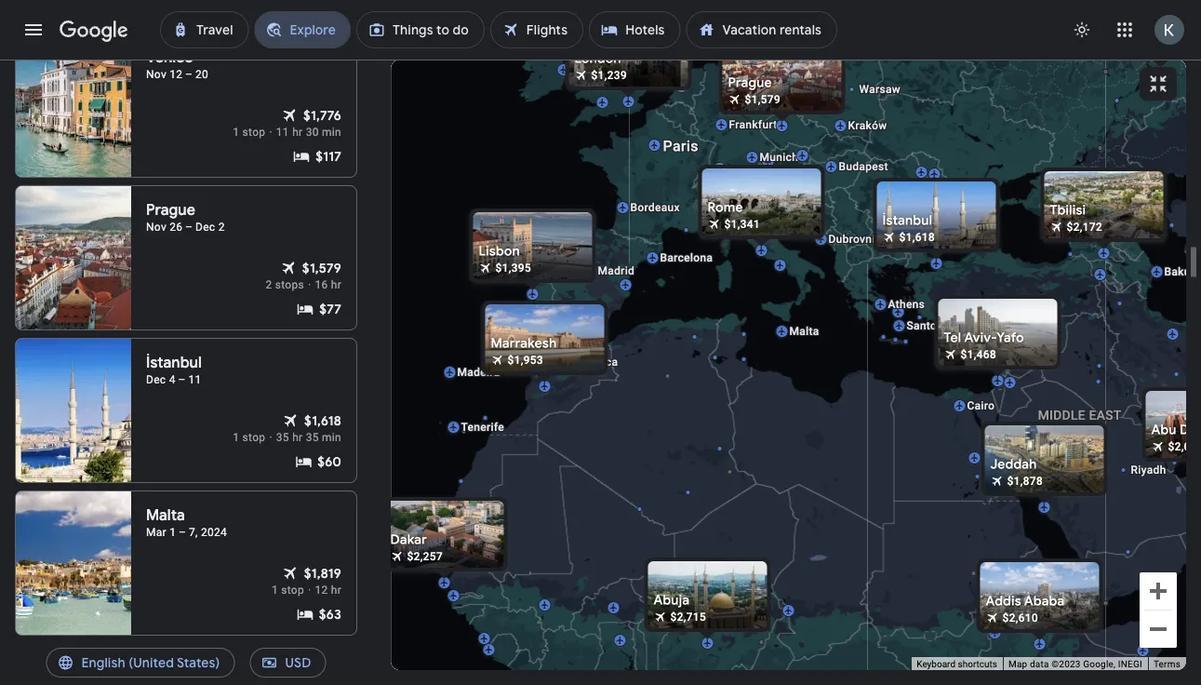Task type: vqa. For each thing, say whether or not it's contained in the screenshot.


Task type: locate. For each thing, give the bounding box(es) containing it.
2257 US dollars text field
[[407, 550, 443, 563]]

1878 US dollars text field
[[1008, 475, 1043, 488]]

0 horizontal spatial venice
[[146, 48, 193, 67]]

paris
[[663, 137, 699, 155]]

tbilisi
[[1050, 202, 1086, 219]]

1 vertical spatial i̇stanbul
[[146, 353, 202, 372]]

 image left the 12
[[308, 583, 311, 598]]

1 horizontal spatial i̇stanbul
[[883, 210, 933, 227]]

terms
[[1154, 659, 1181, 670]]

states)
[[177, 654, 220, 671]]

1
[[233, 126, 240, 139], [233, 431, 240, 444], [272, 584, 278, 597]]

i̇stanbul inside map region
[[883, 210, 933, 227]]

$1,618 up 35 hr 35 min at the bottom
[[304, 412, 342, 429]]

1 stop for venice
[[233, 126, 266, 139]]

1 left 35 hr 35 min at the bottom
[[233, 431, 240, 444]]

prague for prague
[[728, 74, 772, 91]]

0 vertical spatial malta
[[790, 325, 820, 338]]

1 vertical spatial  image
[[308, 583, 311, 598]]

venice up 12 – 20
[[146, 48, 193, 67]]

riyadh
[[1131, 464, 1167, 477]]

2 left stops in the top left of the page
[[266, 278, 272, 291]]

keyboard shortcuts
[[917, 659, 998, 670]]

1 horizontal spatial malta
[[790, 325, 820, 338]]

nov inside venice nov 12 – 20
[[146, 68, 167, 81]]

dakar
[[390, 531, 427, 548]]

data
[[1030, 659, 1050, 670]]

i̇stanbul up 4 – 11
[[146, 353, 202, 372]]

1 horizontal spatial 35
[[306, 431, 319, 444]]

madeira
[[457, 366, 500, 379]]

0 vertical spatial 1
[[233, 126, 240, 139]]

1819 US dollars text field
[[304, 564, 342, 583]]

2 vertical spatial stop
[[281, 584, 304, 597]]

luxor
[[982, 451, 1012, 464]]

1 vertical spatial budapest
[[146, 659, 213, 678]]

$2,257
[[407, 550, 443, 563]]

budapest
[[839, 160, 889, 173], [146, 659, 213, 678]]

2172 US dollars text field
[[1067, 221, 1103, 234]]

0 horizontal spatial i̇stanbul
[[146, 353, 202, 372]]

1 nov from the top
[[146, 68, 167, 81]]

$2,715
[[671, 611, 706, 624]]

abu
[[1152, 422, 1177, 438]]

0 horizontal spatial malta
[[146, 506, 185, 525]]

venice inside venice nov 12 – 20
[[146, 48, 193, 67]]

nov for venice
[[146, 68, 167, 81]]

 image for prague
[[308, 277, 311, 292]]

2 vertical spatial 1
[[272, 584, 278, 597]]

1 left 11
[[233, 126, 240, 139]]

$1,579 up frankfurt
[[745, 93, 781, 106]]

1  image from the top
[[308, 277, 311, 292]]

malta
[[790, 325, 820, 338], [146, 506, 185, 525]]

35
[[276, 431, 289, 444], [306, 431, 319, 444]]

hr
[[292, 126, 303, 139], [331, 278, 342, 291], [292, 431, 303, 444], [331, 584, 342, 597]]

2055 US dollars text field
[[1169, 440, 1202, 453]]

$2,172
[[1067, 221, 1103, 234]]

77 US dollars text field
[[319, 300, 342, 318]]

budapest button
[[15, 643, 357, 685]]

0 horizontal spatial 2
[[218, 221, 225, 234]]

0 horizontal spatial prague
[[146, 201, 195, 220]]

1 horizontal spatial budapest
[[839, 160, 889, 173]]

milan
[[735, 192, 764, 205]]

venice for venice
[[767, 192, 803, 205]]

munich
[[760, 151, 799, 164]]

1 stop left 11
[[233, 126, 266, 139]]

0 vertical spatial $1,618
[[900, 229, 935, 242]]

2
[[218, 221, 225, 234], [266, 278, 272, 291]]

$1,579 for 1579 us dollars text box
[[745, 93, 781, 106]]

1 stop left 35 hr 35 min at the bottom
[[233, 431, 266, 444]]

budapest inside button
[[146, 659, 213, 678]]

$1,579
[[745, 93, 781, 106], [302, 260, 342, 276]]

0 vertical spatial venice
[[146, 48, 193, 67]]

barcelona
[[660, 251, 713, 264]]

baku
[[1165, 265, 1191, 278]]

nice
[[714, 218, 738, 231]]

1341 US dollars text field
[[725, 218, 760, 231]]

antalya
[[962, 313, 1001, 326]]

2 vertical spatial 1 stop
[[272, 584, 304, 597]]

1 horizontal spatial venice
[[767, 192, 803, 205]]

keyboard shortcuts button
[[917, 658, 998, 671]]

0 vertical spatial prague
[[728, 74, 772, 91]]

0 horizontal spatial $1,618
[[304, 412, 342, 429]]

min
[[322, 126, 342, 139], [322, 431, 342, 444]]

addis
[[986, 593, 1022, 610]]

0 vertical spatial budapest
[[839, 160, 889, 173]]

0 vertical spatial $1,579
[[745, 93, 781, 106]]

0 horizontal spatial budapest
[[146, 659, 213, 678]]

1 horizontal spatial 2
[[266, 278, 272, 291]]

1 vertical spatial nov
[[146, 221, 167, 234]]

1 stop
[[233, 126, 266, 139], [233, 431, 266, 444], [272, 584, 304, 597]]

1 vertical spatial venice
[[767, 192, 803, 205]]

google,
[[1084, 659, 1116, 670]]

prague inside map region
[[728, 74, 772, 91]]

1 stop left the 12
[[272, 584, 304, 597]]

i̇stanbul for i̇stanbul
[[883, 210, 933, 227]]

london
[[575, 50, 621, 67]]

60 US dollars text field
[[318, 452, 342, 471]]

stop left the 12
[[281, 584, 304, 597]]

$1,618 right dubrovnik
[[900, 229, 935, 242]]

nov left 26 – dec
[[146, 221, 167, 234]]

stop for venice
[[243, 126, 266, 139]]

i̇stanbul dec 4 – 11
[[146, 353, 202, 386]]

view smaller map image
[[1148, 73, 1170, 95]]

i̇stanbul
[[883, 210, 933, 227], [146, 353, 202, 372]]

venice up 'florence'
[[767, 192, 803, 205]]

nov
[[146, 68, 167, 81], [146, 221, 167, 234]]

1 vertical spatial 1
[[233, 431, 240, 444]]

florence
[[756, 217, 802, 230]]

usd button
[[250, 640, 326, 685]]

1 vertical spatial prague
[[146, 201, 195, 220]]

yafo
[[997, 329, 1025, 346]]

tel aviv-yafo
[[944, 329, 1025, 346]]

1 vertical spatial $1,618
[[304, 412, 342, 429]]

©2023
[[1052, 659, 1081, 670]]

1 vertical spatial 2
[[266, 278, 272, 291]]

0 vertical spatial  image
[[308, 277, 311, 292]]

prague up 1579 us dollars text box
[[728, 74, 772, 91]]

2 nov from the top
[[146, 221, 167, 234]]

$1,618 inside map region
[[900, 229, 935, 242]]

1 stop for i̇stanbul
[[233, 431, 266, 444]]

0 horizontal spatial 35
[[276, 431, 289, 444]]

nov inside prague nov 26 – dec 2
[[146, 221, 167, 234]]

stop for malta
[[281, 584, 304, 597]]

i̇stanbul up 1618 us dollars text field
[[883, 210, 933, 227]]

stop
[[243, 126, 266, 139], [243, 431, 266, 444], [281, 584, 304, 597]]

addis ababa
[[986, 593, 1065, 610]]

venice for venice nov 12 – 20
[[146, 48, 193, 67]]

tel
[[944, 329, 962, 346]]

venice
[[146, 48, 193, 67], [767, 192, 803, 205]]

hr for 16
[[331, 278, 342, 291]]

jeddah
[[991, 456, 1037, 473]]

0 vertical spatial i̇stanbul
[[883, 210, 933, 227]]

dec
[[146, 373, 166, 386]]

malta for malta mar 1 – 7, 2024
[[146, 506, 185, 525]]

1 vertical spatial 1 stop
[[233, 431, 266, 444]]

1 vertical spatial min
[[322, 431, 342, 444]]

1 horizontal spatial prague
[[728, 74, 772, 91]]

$1,776
[[303, 107, 342, 124]]

2  image from the top
[[308, 583, 311, 598]]

abuja
[[654, 592, 690, 609]]

malta inside malta mar 1 – 7, 2024
[[146, 506, 185, 525]]

stop left 11
[[243, 126, 266, 139]]

venice inside map region
[[767, 192, 803, 205]]

 image
[[308, 277, 311, 292], [308, 583, 311, 598]]

0 vertical spatial min
[[322, 126, 342, 139]]

nov left 12 – 20
[[146, 68, 167, 81]]

$1,579 up 16
[[302, 260, 342, 276]]

i̇stanbul for i̇stanbul dec 4 – 11
[[146, 353, 202, 372]]

$77
[[319, 301, 342, 317]]

prague
[[728, 74, 772, 91], [146, 201, 195, 220]]

1 horizontal spatial $1,618
[[900, 229, 935, 242]]

0 vertical spatial nov
[[146, 68, 167, 81]]

kraków
[[848, 119, 887, 132]]

1 vertical spatial malta
[[146, 506, 185, 525]]

1 left the 12
[[272, 584, 278, 597]]

malta inside map region
[[790, 325, 820, 338]]

1618 US dollars text field
[[900, 229, 935, 242]]

0 vertical spatial 1 stop
[[233, 126, 266, 139]]

min down $1,618 text field
[[322, 431, 342, 444]]

1 min from the top
[[322, 126, 342, 139]]

2 min from the top
[[322, 431, 342, 444]]

abu dha
[[1152, 422, 1202, 438]]

$1,579 inside map region
[[745, 93, 781, 106]]

1395 US dollars text field
[[496, 262, 532, 275]]

dha
[[1180, 422, 1202, 438]]

stop left 35 hr 35 min at the bottom
[[243, 431, 266, 444]]

 image left 16
[[308, 277, 311, 292]]

2 right 26 – dec
[[218, 221, 225, 234]]

east
[[1089, 407, 1122, 423]]

prague inside prague nov 26 – dec 2
[[146, 201, 195, 220]]

0 horizontal spatial $1,579
[[302, 260, 342, 276]]

1 – 7,
[[170, 526, 198, 539]]

malta for malta
[[790, 325, 820, 338]]

12 – 20
[[170, 68, 209, 81]]

1 horizontal spatial $1,579
[[745, 93, 781, 106]]

prague up 26 – dec
[[146, 201, 195, 220]]

1 vertical spatial stop
[[243, 431, 266, 444]]

map data ©2023 google, inegi
[[1009, 659, 1143, 670]]

min down $1,776
[[322, 126, 342, 139]]

0 vertical spatial 2
[[218, 221, 225, 234]]

0 vertical spatial stop
[[243, 126, 266, 139]]

1 vertical spatial $1,579
[[302, 260, 342, 276]]



Task type: describe. For each thing, give the bounding box(es) containing it.
$2,055
[[1169, 440, 1202, 453]]

athens
[[888, 298, 925, 311]]

min for i̇stanbul
[[322, 431, 342, 444]]

1618 US dollars text field
[[304, 411, 342, 430]]

$1,468
[[961, 348, 997, 361]]

cairo
[[968, 399, 995, 412]]

aviv-
[[965, 329, 997, 346]]

casablanca
[[557, 356, 618, 369]]

$1,341
[[725, 218, 760, 231]]

berlin
[[780, 77, 810, 90]]

16
[[315, 278, 328, 291]]

$60
[[318, 453, 342, 470]]

mar
[[146, 526, 167, 539]]

12
[[315, 584, 328, 597]]

lisbon
[[479, 243, 520, 260]]

prague nov 26 – dec 2
[[146, 201, 225, 234]]

$63
[[319, 606, 342, 623]]

ababa
[[1025, 593, 1065, 610]]

$1,618 for 1618 us dollars text field
[[900, 229, 935, 242]]

middle east
[[1038, 407, 1122, 423]]

$1,579 for $1,579 text field
[[302, 260, 342, 276]]

hr for 11
[[292, 126, 303, 139]]

hr for 12
[[331, 584, 342, 597]]

1 stop for malta
[[272, 584, 304, 597]]

30
[[306, 126, 319, 139]]

$1,395
[[496, 262, 532, 275]]

main menu image
[[22, 19, 45, 41]]

bordeaux
[[631, 201, 680, 214]]

manchester
[[613, 60, 675, 74]]

(united
[[129, 654, 174, 671]]

prague for prague nov 26 – dec 2
[[146, 201, 195, 220]]

middle
[[1038, 407, 1086, 423]]

hr for 35
[[292, 431, 303, 444]]

venice nov 12 – 20
[[146, 48, 209, 81]]

11
[[276, 126, 289, 139]]

santorini
[[907, 319, 954, 332]]

marrakesh
[[491, 335, 557, 352]]

frankfurt
[[729, 118, 778, 131]]

2 inside prague nov 26 – dec 2
[[218, 221, 225, 234]]

2715 US dollars text field
[[671, 611, 706, 624]]

$2,610
[[1003, 612, 1039, 625]]

117 US dollars text field
[[316, 147, 342, 166]]

madrid
[[598, 264, 635, 277]]

11 hr 30 min
[[276, 126, 342, 139]]

stop for i̇stanbul
[[243, 431, 266, 444]]

 image for malta
[[308, 583, 311, 598]]

1776 US dollars text field
[[303, 106, 342, 125]]

1 for i̇stanbul
[[233, 431, 240, 444]]

keyboard
[[917, 659, 956, 670]]

$1,618 for $1,618 text field
[[304, 412, 342, 429]]

malta mar 1 – 7, 2024
[[146, 506, 227, 539]]

1953 US dollars text field
[[508, 354, 544, 367]]

usd
[[285, 654, 311, 671]]

english
[[81, 654, 125, 671]]

porto
[[546, 254, 575, 267]]

2024
[[201, 526, 227, 539]]

nov for prague
[[146, 221, 167, 234]]

63 US dollars text field
[[319, 605, 342, 624]]

2 35 from the left
[[306, 431, 319, 444]]

budapest inside map region
[[839, 160, 889, 173]]

1468 US dollars text field
[[961, 348, 997, 361]]

$1,953
[[508, 354, 544, 367]]

$1,878
[[1008, 475, 1043, 488]]

hamburg
[[743, 60, 792, 73]]

stops
[[275, 278, 304, 291]]

$1,819
[[304, 565, 342, 582]]

map region
[[153, 0, 1202, 685]]

english (united states)
[[81, 654, 220, 671]]

1 for venice
[[233, 126, 240, 139]]

2 stops
[[266, 278, 304, 291]]

1579 US dollars text field
[[745, 93, 781, 106]]

2610 US dollars text field
[[1003, 612, 1039, 625]]

16 hr
[[315, 278, 342, 291]]

35 hr 35 min
[[276, 431, 342, 444]]

1 for malta
[[272, 584, 278, 597]]

$117
[[316, 148, 342, 165]]

rome
[[708, 199, 743, 216]]

warsaw
[[860, 83, 901, 96]]

$1,239
[[591, 69, 627, 82]]

map
[[1009, 659, 1028, 670]]

english (united states) button
[[46, 640, 235, 685]]

1 35 from the left
[[276, 431, 289, 444]]

loading results progress bar
[[0, 60, 1202, 63]]

terms link
[[1154, 659, 1181, 670]]

4 – 11
[[169, 373, 201, 386]]

shortcuts
[[958, 659, 998, 670]]

dubrovnik
[[829, 233, 882, 246]]

26 – dec
[[170, 221, 215, 234]]

min for venice
[[322, 126, 342, 139]]

change appearance image
[[1060, 7, 1105, 52]]

tenerife
[[461, 421, 505, 434]]

inegi
[[1119, 659, 1143, 670]]

bahra
[[1172, 448, 1202, 461]]

1579 US dollars text field
[[302, 259, 342, 277]]

1239 US dollars text field
[[591, 69, 627, 82]]

12 hr
[[315, 584, 342, 597]]

dublin
[[571, 63, 604, 76]]



